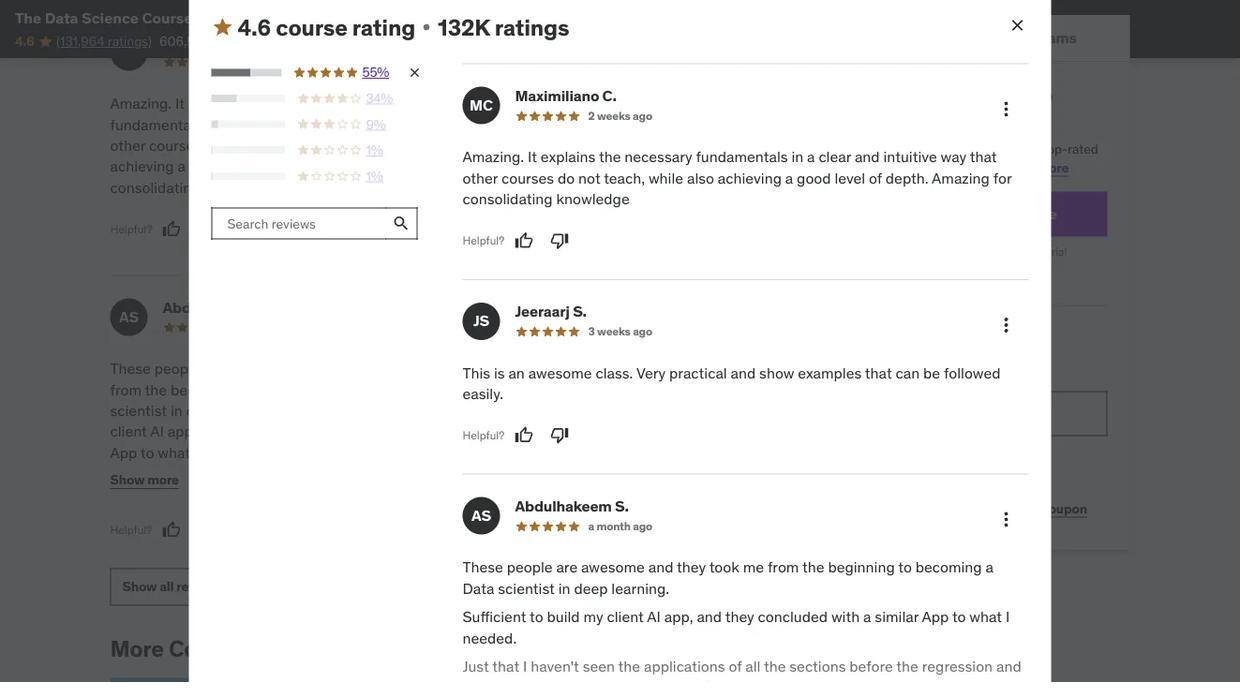 Task type: locate. For each thing, give the bounding box(es) containing it.
month up anytime
[[987, 245, 1019, 259]]

0 vertical spatial scientist
[[110, 401, 167, 420]]

good for just that i haven't seen the applications of all the sections before the regression and deep learning sections, but i'm sure further reading will expose them to me as they're still foundations to deep learning.
[[189, 157, 223, 176]]

i inside just that i haven't seen the applications of all the sections before the regression and deep learning sections, but i'm sure further reading will expose them to me as they're still foundations to deep learning.
[[316, 443, 320, 462]]

weeks for mark review by maximiliano c. as helpful icon
[[597, 109, 631, 123]]

a inside these people are awesome and they took me from the beginning to becoming a data scientist in deep learning.
[[328, 380, 336, 399]]

with for courses
[[886, 159, 911, 176]]

helpful? left mark review by maximiliano c. as helpful image
[[110, 222, 152, 236]]

1 1% from the top
[[366, 142, 383, 159]]

for down 9% on the top of page
[[386, 157, 404, 176]]

becoming
[[258, 380, 325, 399], [916, 558, 982, 578]]

courses up mark review by maximiliano c. as helpful image
[[149, 136, 202, 155]]

explains
[[188, 94, 243, 113], [541, 148, 596, 167]]

my inside these people are awesome and they took me from the beginning to becoming a data scientist in deep learning. sufficient to build my client ai app, and they concluded with a similar app to what i needed. just that i haven't seen the applications of all the sections before the regression and deep learning sections, but i'm sure further reading will expose them to me a
[[584, 608, 603, 627]]

leave
[[649, 506, 684, 525]]

jeeraarj s. left the months
[[515, 302, 587, 321]]

1% for 2nd 1% 'button'
[[366, 168, 383, 185]]

similar inside these people are awesome and they took me from the beginning to becoming a data scientist in deep learning. sufficient to build my client ai app, and they concluded with a similar app to what i needed. just that i haven't seen the applications of all the sections before the regression and deep learning sections, but i'm sure further reading will expose them to me a
[[875, 608, 919, 627]]

0 vertical spatial similar
[[378, 422, 422, 441]]

i
[[194, 443, 198, 462], [316, 443, 320, 462], [1006, 608, 1010, 627], [523, 657, 527, 677]]

0 vertical spatial these
[[110, 359, 151, 378]]

0 vertical spatial amazing.
[[110, 94, 172, 113]]

at left $16.58
[[918, 245, 928, 259]]

show more button up extremely
[[453, 462, 522, 499]]

6
[[512, 359, 521, 378]]

before
[[341, 464, 385, 483], [850, 657, 893, 677]]

2 show more button from the left
[[453, 462, 522, 499]]

try personal plan for free link
[[834, 192, 1108, 237]]

0 horizontal spatial these
[[110, 359, 151, 378]]

stop
[[717, 443, 746, 462]]

you left the leave
[[622, 506, 646, 525]]

more courses by
[[110, 635, 290, 663]]

an down 132k ratings
[[499, 94, 516, 113]]

are inside these people are awesome and they took me from the beginning to becoming a data scientist in deep learning.
[[204, 359, 225, 378]]

1 show more button from the left
[[110, 462, 179, 499]]

will
[[247, 506, 269, 525], [808, 678, 830, 683]]

this is an awesome class. very practical and show examples that can be followed easily.
[[453, 94, 747, 134], [463, 364, 1001, 404]]

are up solve
[[453, 548, 475, 567]]

1 vertical spatial other
[[463, 169, 498, 188]]

reading inside these people are awesome and they took me from the beginning to becoming a data scientist in deep learning. sufficient to build my client ai app, and they concluded with a similar app to what i needed. just that i haven't seen the applications of all the sections before the regression and deep learning sections, but i'm sure further reading will expose them to me a
[[754, 678, 804, 683]]

final
[[549, 380, 577, 399]]

not right mark review by jeeraarj s. as unhelpful icon
[[579, 169, 601, 188]]

learning. inside these people are awesome and they took me from the beginning to becoming a data scientist in deep learning. sufficient to build my client ai app, and they concluded with a similar app to what i needed. just that i haven't seen the applications of all the sections before the regression and deep learning sections, but i'm sure further reading will expose them to me a
[[612, 579, 670, 599]]

it left mark review by jeeraarj s. as unhelpful icon
[[528, 148, 537, 167]]

takes
[[635, 422, 672, 441]]

1 vertical spatial 1%
[[366, 168, 383, 185]]

per
[[967, 245, 984, 259]]

people for these people are awesome and they took me from the beginning to becoming a data scientist in deep learning.
[[154, 359, 200, 378]]

this is an awesome class. very practical and show examples that can be followed easily. up mark review by jeeraarj s. as unhelpful icon
[[453, 94, 747, 134]]

2 horizontal spatial 2
[[588, 109, 595, 123]]

1% button
[[211, 141, 422, 160], [211, 167, 422, 186]]

0 vertical spatial sufficient
[[282, 401, 345, 420]]

show down 'they're'
[[122, 579, 157, 595]]

important
[[453, 422, 519, 441]]

i inside sufficient to build my client ai app, and they concluded with a similar app to what i needed.
[[194, 443, 198, 462]]

1 vertical spatial scientist
[[498, 579, 555, 599]]

data inside these people are awesome and they took me from the beginning to becoming a data scientist in deep learning. sufficient to build my client ai app, and they concluded with a similar app to what i needed. just that i haven't seen the applications of all the sections before the regression and deep learning sections, but i'm sure further reading will expose them to me a
[[463, 579, 495, 599]]

show for or
[[453, 472, 488, 488]]

1 vertical spatial amazing.
[[463, 148, 524, 167]]

learning. inside these people are awesome and they took me from the beginning to becoming a data scientist in deep learning.
[[224, 401, 282, 420]]

1 vertical spatial 3 weeks ago
[[588, 325, 653, 339]]

jeeraarj s.
[[506, 32, 578, 51], [515, 302, 587, 321]]

amazing down '11,000+'
[[932, 169, 990, 188]]

reading
[[192, 506, 243, 525], [754, 678, 804, 683]]

other
[[110, 136, 146, 155], [463, 169, 498, 188]]

0 horizontal spatial app
[[110, 443, 137, 462]]

the for more courses by
[[15, 8, 41, 27]]

easily. for just that i haven't seen the applications of all the sections before the regression and deep learning sections, but i'm sure further reading will expose them to me as they're still foundations to deep learning.
[[698, 115, 739, 134]]

clear down the 34% button
[[233, 115, 265, 134]]

teach, right mark review by jeeraarj s. as unhelpful icon
[[604, 169, 645, 188]]

concluded inside sufficient to build my client ai app, and they concluded with a similar app to what i needed.
[[261, 422, 331, 441]]

0 horizontal spatial but
[[372, 485, 394, 504]]

1 horizontal spatial just
[[689, 443, 713, 462]]

1 vertical spatial similar
[[875, 608, 919, 627]]

be inside some coding related things just stop working, and steps are just completely skipped or go unexplained, making following extremely difficult. when you leave questions they take days to weeks to be answered and are usually unhelpful responses that don't solve issues.
[[634, 527, 650, 546]]

0 horizontal spatial client
[[110, 422, 147, 441]]

people inside these people are awesome and they took me from the beginning to becoming a data scientist in deep learning.
[[154, 359, 200, 378]]

mark review by maximiliano c. as helpful image
[[515, 232, 534, 251]]

at right left
[[931, 359, 943, 375]]

consolidating up mark review by maximiliano c. as helpful icon
[[463, 190, 553, 209]]

0 horizontal spatial at
[[918, 245, 928, 259]]

0 vertical spatial build
[[366, 401, 399, 420]]

c. for just that i haven't seen the applications of all the sections before the regression and deep learning sections, but i'm sure further reading will expose them to me a
[[603, 86, 617, 106]]

took for these people are awesome and they took me from the beginning to becoming a data scientist in deep learning.
[[357, 359, 387, 378]]

1 horizontal spatial maximiliano c.
[[515, 86, 617, 106]]

needed. down these people are awesome and they took me from the beginning to becoming a data scientist in deep learning.
[[202, 443, 256, 462]]

0 vertical spatial fundamentals
[[110, 115, 202, 134]]

unhelpful
[[528, 548, 591, 567]]

mark review by maximiliano c. as unhelpful image right mark review by maximiliano c. as helpful icon
[[550, 232, 569, 251]]

1 vertical spatial this
[[463, 364, 490, 383]]

amazing. it explains the necessary fundamentals in a clear and intuitive way that other courses do not teach, while also achieving a good level of depth. amazing for consolidating knowledge
[[110, 94, 411, 197], [463, 148, 1012, 209]]

science
[[82, 8, 139, 27], [310, 8, 367, 27]]

learning inside these people are awesome and they took me from the beginning to becoming a data scientist in deep learning. sufficient to build my client ai app, and they concluded with a similar app to what i needed. just that i haven't seen the applications of all the sections before the regression and deep learning sections, but i'm sure further reading will expose them to me a
[[500, 678, 555, 683]]

my
[[403, 401, 422, 420], [584, 608, 603, 627]]

1 horizontal spatial people
[[507, 558, 553, 578]]

it down 606,536
[[175, 94, 185, 113]]

for left free
[[1007, 204, 1026, 224]]

took inside these people are awesome and they took me from the beginning to becoming a data scientist in deep learning.
[[357, 359, 387, 378]]

scientist inside these people are awesome and they took me from the beginning to becoming a data scientist in deep learning. sufficient to build my client ai app, and they concluded with a similar app to what i needed. just that i haven't seen the applications of all the sections before the regression and deep learning sections, but i'm sure further reading will expose them to me a
[[498, 579, 555, 599]]

maximiliano c. for just that i haven't seen the applications of all the sections before the regression and deep learning sections, but i'm sure further reading will expose them to me a
[[515, 86, 617, 106]]

this up "case at the bottom left of page
[[463, 364, 490, 383]]

applications inside these people are awesome and they took me from the beginning to becoming a data scientist in deep learning. sufficient to build my client ai app, and they concluded with a similar app to what i needed. just that i haven't seen the applications of all the sections before the regression and deep learning sections, but i'm sure further reading will expose them to me a
[[644, 657, 725, 677]]

they inside these people are awesome and they took me from the beginning to becoming a data scientist in deep learning.
[[324, 359, 354, 378]]

amazing. down ratings)
[[110, 94, 172, 113]]

1 horizontal spatial 2 weeks ago
[[588, 109, 653, 123]]

science up 55% button
[[310, 8, 367, 27]]

1 horizontal spatial just
[[463, 657, 489, 677]]

1% for 2nd 1% 'button' from the bottom of the page
[[366, 142, 383, 159]]

just
[[256, 443, 282, 462], [463, 657, 489, 677]]

the inside the first 6 parts are really great, however once you get to the final parts, "deep learning" and "case study" which are supposedly the most important parts the course takes a real dive in quality.
[[453, 359, 478, 378]]

needed.
[[202, 443, 256, 462], [463, 629, 517, 648]]

app
[[110, 443, 137, 462], [922, 608, 949, 627]]

0 vertical spatial 2
[[236, 55, 242, 69]]

sure inside just that i haven't seen the applications of all the sections before the regression and deep learning sections, but i'm sure further reading will expose them to me as they're still foundations to deep learning.
[[110, 506, 139, 525]]

teams
[[1032, 28, 1077, 47]]

additional actions for review by maximiliano c. image
[[995, 99, 1018, 121]]

0 horizontal spatial level
[[227, 157, 258, 176]]

606,536 students
[[159, 33, 265, 50]]

completely
[[636, 464, 710, 483]]

teach,
[[251, 136, 293, 155], [604, 169, 645, 188]]

you
[[453, 380, 477, 399], [622, 506, 646, 525]]

0 vertical spatial jeeraarj
[[506, 32, 560, 51]]

1 vertical spatial 2 weeks ago
[[588, 109, 653, 123]]

just inside just that i haven't seen the applications of all the sections before the regression and deep learning sections, but i'm sure further reading will expose them to me as they're still foundations to deep learning.
[[256, 443, 282, 462]]

4.6 for 4.6 course rating
[[238, 13, 271, 42]]

apply
[[1002, 500, 1037, 517]]

s.
[[564, 32, 578, 51], [263, 298, 276, 317], [573, 302, 587, 321], [615, 497, 629, 516]]

not for just that i haven't seen the applications of all the sections before the regression and deep learning sections, but i'm sure further reading will expose them to me a
[[579, 169, 601, 188]]

after
[[1022, 245, 1045, 259]]

1 horizontal spatial way
[[941, 148, 967, 167]]

build inside sufficient to build my client ai app, and they concluded with a similar app to what i needed.
[[366, 401, 399, 420]]

abdulhakeem down mark review by maximiliano c. as helpful image
[[163, 298, 259, 317]]

just down these people are awesome and they took me from the beginning to becoming a data scientist in deep learning.
[[256, 443, 282, 462]]

0 horizontal spatial took
[[357, 359, 387, 378]]

haven't
[[324, 443, 372, 462], [531, 657, 579, 677]]

awesome
[[519, 94, 583, 113], [229, 359, 292, 378], [529, 364, 592, 383], [581, 558, 645, 578]]

0 vertical spatial what
[[158, 443, 190, 462]]

0 horizontal spatial amazing. it explains the necessary fundamentals in a clear and intuitive way that other courses do not teach, while also achieving a good level of depth. amazing for consolidating knowledge
[[110, 94, 411, 197]]

just down solve
[[463, 657, 489, 677]]

and inside just that i haven't seen the applications of all the sections before the regression and deep learning sections, but i'm sure further reading will expose them to me as they're still foundations to deep learning.
[[184, 485, 209, 504]]

app, down these people are awesome and they took me from the beginning to becoming a data scientist in deep learning.
[[168, 422, 196, 441]]

learning. for these people are awesome and they took me from the beginning to becoming a data scientist in deep learning. sufficient to build my client ai app, and they concluded with a similar app to what i needed. just that i haven't seen the applications of all the sections before the regression and deep learning sections, but i'm sure further reading will expose them to me a
[[612, 579, 670, 599]]

more for the first 6 parts are really great, however once you get to the final parts, "deep learning" and "case study" which are supposedly the most important parts the course takes a real dive in quality.
[[491, 472, 522, 488]]

to
[[924, 85, 943, 108], [241, 380, 254, 399], [506, 380, 520, 399], [349, 401, 362, 420], [141, 443, 154, 462], [362, 506, 375, 525], [270, 527, 283, 546], [553, 527, 567, 546], [616, 527, 630, 546], [898, 558, 912, 578], [530, 608, 544, 627], [953, 608, 966, 627], [923, 678, 936, 683]]

show up 'they're'
[[110, 472, 145, 488]]

achieving
[[110, 157, 174, 176], [718, 169, 782, 188]]

1 horizontal spatial amazing.
[[463, 148, 524, 167]]

these people are awesome and they took me from the beginning to becoming a data scientist in deep learning. sufficient to build my client ai app, and they concluded with a similar app to what i needed. just that i haven't seen the applications of all the sections before the regression and deep learning sections, but i'm sure further reading will expose them to me a
[[463, 558, 1022, 683]]

1 horizontal spatial can
[[896, 364, 920, 383]]

1 horizontal spatial sufficient
[[463, 608, 527, 627]]

lifetime
[[941, 475, 983, 490]]

0 horizontal spatial consolidating
[[110, 178, 200, 197]]

my left "case at the bottom left of page
[[403, 401, 422, 420]]

this left price!
[[945, 359, 967, 375]]

1 vertical spatial reading
[[754, 678, 804, 683]]

0 horizontal spatial good
[[189, 157, 223, 176]]

2 science from the left
[[310, 8, 367, 27]]

courses inside subscribe to udemy's top courses
[[834, 109, 902, 132]]

solve
[[453, 569, 488, 588]]

way for just that i haven't seen the applications of all the sections before the regression and deep learning sections, but i'm sure further reading will expose them to me a
[[941, 148, 967, 167]]

they
[[324, 359, 354, 378], [228, 422, 258, 441], [453, 527, 482, 546], [677, 558, 706, 578], [725, 608, 755, 627]]

personal inside get this course, plus 11,000+ of our top-rated courses, with personal plan.
[[914, 159, 966, 176]]

similar inside sufficient to build my client ai app, and they concluded with a similar app to what i needed.
[[378, 422, 422, 441]]

2 horizontal spatial learning.
[[612, 579, 670, 599]]

a month ago
[[588, 520, 653, 534]]

these people are awesome and they took me from the beginning to becoming a data scientist in deep learning.
[[110, 359, 412, 420]]

explains for just that i haven't seen the applications of all the sections before the regression and deep learning sections, but i'm sure further reading will expose them to me as they're still foundations to deep learning.
[[188, 94, 243, 113]]

maximiliano c.
[[163, 32, 264, 51], [515, 86, 617, 106]]

be for just that i haven't seen the applications of all the sections before the regression and deep learning sections, but i'm sure further reading will expose them to me as they're still foundations to deep learning.
[[617, 115, 634, 134]]

mark review by jeeraarj s. as helpful image down study"
[[515, 427, 534, 445]]

becoming down lifetime
[[916, 558, 982, 578]]

606,536
[[159, 33, 210, 50]]

learning
[[251, 485, 305, 504], [500, 678, 555, 683]]

get
[[834, 140, 855, 157]]

and inside sufficient to build my client ai app, and they concluded with a similar app to what i needed.
[[200, 422, 225, 441]]

are up sufficient to build my client ai app, and they concluded with a similar app to what i needed.
[[204, 359, 225, 378]]

ago for mark review by jeeraarj s. as unhelpful image
[[633, 325, 653, 339]]

can for just that i haven't seen the applications of all the sections before the regression and deep learning sections, but i'm sure further reading will expose them to me as they're still foundations to deep learning.
[[590, 115, 614, 134]]

1 show more from the left
[[110, 472, 179, 488]]

applications
[[136, 464, 217, 483], [644, 657, 725, 677]]

medium image
[[211, 17, 234, 39]]

0 horizontal spatial examples
[[492, 115, 556, 134]]

course up 55% button
[[276, 13, 348, 42]]

"deep
[[623, 380, 662, 399]]

mark review by maximiliano c. as helpful image
[[162, 220, 181, 239]]

in inside the first 6 parts are really great, however once you get to the final parts, "deep learning" and "case study" which are supposedly the most important parts the course takes a real dive in quality.
[[747, 422, 759, 441]]

1 horizontal spatial consolidating
[[463, 190, 553, 209]]

scientist inside these people are awesome and they took me from the beginning to becoming a data scientist in deep learning.
[[110, 401, 167, 420]]

1 vertical spatial way
[[941, 148, 967, 167]]

0 horizontal spatial other
[[110, 136, 146, 155]]

mark review by maximiliano c. as unhelpful image right mark review by maximiliano c. as helpful image
[[198, 220, 217, 239]]

0 vertical spatial maximiliano
[[163, 32, 247, 51]]

way down the 34%
[[355, 115, 381, 134]]

awesome up sufficient to build my client ai app, and they concluded with a similar app to what i needed.
[[229, 359, 292, 378]]

1 1% button from the top
[[211, 141, 422, 160]]

class. for just that i haven't seen the applications of all the sections before the regression and deep learning sections, but i'm sure further reading will expose them to me a
[[596, 364, 633, 383]]

3
[[579, 55, 586, 69], [588, 325, 595, 339]]

are down parts,
[[582, 401, 603, 420]]

js up the first
[[473, 312, 490, 331]]

do for just that i haven't seen the applications of all the sections before the regression and deep learning sections, but i'm sure further reading will expose them to me a
[[558, 169, 575, 188]]

not
[[226, 136, 248, 155], [579, 169, 601, 188]]

these inside these people are awesome and they took me from the beginning to becoming a data scientist in deep learning.
[[110, 359, 151, 378]]

1 vertical spatial will
[[808, 678, 830, 683]]

beginning for these people are awesome and they took me from the beginning to becoming a data scientist in deep learning.
[[171, 380, 237, 399]]

examples up mark review by jeeraarj s. as unhelpful icon
[[492, 115, 556, 134]]

1 vertical spatial 2
[[588, 109, 595, 123]]

awesome inside these people are awesome and they took me from the beginning to becoming a data scientist in deep learning.
[[229, 359, 292, 378]]

needed. inside these people are awesome and they took me from the beginning to becoming a data scientist in deep learning. sufficient to build my client ai app, and they concluded with a similar app to what i needed. just that i haven't seen the applications of all the sections before the regression and deep learning sections, but i'm sure further reading will expose them to me a
[[463, 629, 517, 648]]

ago for mark review by maximiliano c. as unhelpful 'icon' for just that i haven't seen the applications of all the sections before the regression and deep learning sections, but i'm sure further reading will expose them to me a
[[633, 109, 653, 123]]

took inside these people are awesome and they took me from the beginning to becoming a data scientist in deep learning. sufficient to build my client ai app, and they concluded with a similar app to what i needed. just that i haven't seen the applications of all the sections before the regression and deep learning sections, but i'm sure further reading will expose them to me a
[[709, 558, 740, 578]]

that down these people are awesome and they took me from the beginning to becoming a data scientist in deep learning.
[[286, 443, 313, 462]]

needed. down solve
[[463, 629, 517, 648]]

this
[[453, 94, 481, 113], [463, 364, 490, 383]]

0 vertical spatial 3 weeks ago
[[579, 55, 643, 69]]

1 horizontal spatial from
[[768, 558, 799, 578]]

helpful? left mark review by jeeraarj s. as unhelpful icon
[[453, 159, 495, 173]]

you inside some coding related things just stop working, and steps are just completely skipped or go unexplained, making following extremely difficult. when you leave questions they take days to weeks to be answered and are usually unhelpful responses that don't solve issues.
[[622, 506, 646, 525]]

a inside the first 6 parts are really great, however once you get to the final parts, "deep learning" and "case study" which are supposedly the most important parts the course takes a real dive in quality.
[[675, 422, 683, 441]]

teach, for just that i haven't seen the applications of all the sections before the regression and deep learning sections, but i'm sure further reading will expose them to me as they're still foundations to deep learning.
[[251, 136, 293, 155]]

me inside these people are awesome and they took me from the beginning to becoming a data scientist in deep learning.
[[391, 359, 412, 378]]

examples for just that i haven't seen the applications of all the sections before the regression and deep learning sections, but i'm sure further reading will expose them to me as they're still foundations to deep learning.
[[492, 115, 556, 134]]

build down unhelpful
[[547, 608, 580, 627]]

just down related
[[608, 464, 633, 483]]

0 horizontal spatial necessary
[[272, 94, 340, 113]]

they inside sufficient to build my client ai app, and they concluded with a similar app to what i needed.
[[228, 422, 258, 441]]

1 horizontal spatial took
[[709, 558, 740, 578]]

for for just that i haven't seen the applications of all the sections before the regression and deep learning sections, but i'm sure further reading will expose them to me as they're still foundations to deep learning.
[[386, 157, 404, 176]]

1 vertical spatial clear
[[819, 148, 851, 167]]

0 vertical spatial c.
[[250, 32, 264, 51]]

0 vertical spatial month
[[987, 245, 1019, 259]]

0 vertical spatial my
[[403, 401, 422, 420]]

expose inside these people are awesome and they took me from the beginning to becoming a data scientist in deep learning. sufficient to build my client ai app, and they concluded with a similar app to what i needed. just that i haven't seen the applications of all the sections before the regression and deep learning sections, but i'm sure further reading will expose them to me a
[[833, 678, 881, 683]]

knowledge
[[204, 178, 277, 197], [556, 190, 630, 209]]

0 vertical spatial course
[[276, 13, 348, 42]]

0 vertical spatial seen
[[376, 443, 408, 462]]

1 horizontal spatial it
[[528, 148, 537, 167]]

data inside these people are awesome and they took me from the beginning to becoming a data scientist in deep learning.
[[340, 380, 372, 399]]

0 vertical spatial clear
[[233, 115, 265, 134]]

1 horizontal spatial what
[[970, 608, 1002, 627]]

practical for just that i haven't seen the applications of all the sections before the regression and deep learning sections, but i'm sure further reading will expose them to me a
[[670, 364, 727, 383]]

this is an awesome class. very practical and show examples that can be followed easily. for just that i haven't seen the applications of all the sections before the regression and deep learning sections, but i'm sure further reading will expose them to me as they're still foundations to deep learning.
[[453, 94, 747, 134]]

you up "case at the bottom left of page
[[453, 380, 477, 399]]

level for just that i haven't seen the applications of all the sections before the regression and deep learning sections, but i'm sure further reading will expose them to me as they're still foundations to deep learning.
[[227, 157, 258, 176]]

1 horizontal spatial maximiliano
[[515, 86, 599, 106]]

4.6 right medium image
[[238, 13, 271, 42]]

2 weeks ago for just that i haven't seen the applications of all the sections before the regression and deep learning sections, but i'm sure further reading will expose them to me as they're still foundations to deep learning.
[[236, 55, 300, 69]]

2 weeks ago for just that i haven't seen the applications of all the sections before the regression and deep learning sections, but i'm sure further reading will expose them to me a
[[588, 109, 653, 123]]

amazing for just that i haven't seen the applications of all the sections before the regression and deep learning sections, but i'm sure further reading will expose them to me a
[[932, 169, 990, 188]]

abdulhakeem s. down mark review by maximiliano c. as helpful image
[[163, 298, 276, 317]]

1 horizontal spatial not
[[579, 169, 601, 188]]

79%
[[959, 332, 990, 351]]

becoming inside these people are awesome and they took me from the beginning to becoming a data scientist in deep learning. sufficient to build my client ai app, and they concluded with a similar app to what i needed. just that i haven't seen the applications of all the sections before the regression and deep learning sections, but i'm sure further reading will expose them to me a
[[916, 558, 982, 578]]

jeeraarj
[[506, 32, 560, 51], [515, 302, 570, 321]]

4.6 left (131,964
[[15, 33, 34, 50]]

that down answered
[[667, 548, 694, 567]]

this for just that i haven't seen the applications of all the sections before the regression and deep learning sections, but i'm sure further reading will expose them to me as they're still foundations to deep learning.
[[453, 94, 481, 113]]

intuitive
[[298, 115, 351, 134], [884, 148, 937, 167]]

0 horizontal spatial show more
[[110, 472, 179, 488]]

are inside these people are awesome and they took me from the beginning to becoming a data scientist in deep learning. sufficient to build my client ai app, and they concluded with a similar app to what i needed. just that i haven't seen the applications of all the sections before the regression and deep learning sections, but i'm sure further reading will expose them to me a
[[556, 558, 578, 578]]

2 show more from the left
[[453, 472, 522, 488]]

beginning inside these people are awesome and they took me from the beginning to becoming a data scientist in deep learning. sufficient to build my client ai app, and they concluded with a similar app to what i needed. just that i haven't seen the applications of all the sections before the regression and deep learning sections, but i'm sure further reading will expose them to me a
[[828, 558, 895, 578]]

full
[[921, 475, 939, 490]]

level down get
[[835, 169, 866, 188]]

1% button down 9% button
[[211, 141, 422, 160]]

3 weeks ago for just that i haven't seen the applications of all the sections before the regression and deep learning sections, but i'm sure further reading will expose them to me a
[[588, 325, 653, 339]]

scientist for these people are awesome and they took me from the beginning to becoming a data scientist in deep learning.
[[110, 401, 167, 420]]

this
[[858, 140, 880, 157], [945, 359, 967, 375]]

0 vertical spatial 2 weeks ago
[[236, 55, 300, 69]]

course inside the first 6 parts are really great, however once you get to the final parts, "deep learning" and "case study" which are supposedly the most important parts the course takes a real dive in quality.
[[586, 422, 632, 441]]

1% button up the search reviews text box at the top of the page
[[211, 167, 422, 186]]

off
[[994, 332, 1012, 351]]

0 vertical spatial will
[[247, 506, 269, 525]]

are up final
[[563, 359, 584, 378]]

maximiliano up mark review by jeeraarj s. as unhelpful icon
[[515, 86, 599, 106]]

are
[[204, 359, 225, 378], [563, 359, 584, 378], [582, 401, 603, 420], [583, 464, 604, 483], [453, 548, 475, 567], [556, 558, 578, 578]]

mark review by jeeraarj s. as helpful image for just that i haven't seen the applications of all the sections before the regression and deep learning sections, but i'm sure further reading will expose them to me as they're still foundations to deep learning.
[[505, 157, 524, 176]]

them inside just that i haven't seen the applications of all the sections before the regression and deep learning sections, but i'm sure further reading will expose them to me as they're still foundations to deep learning.
[[323, 506, 358, 525]]

0 horizontal spatial mark review by maximiliano c. as unhelpful image
[[198, 220, 217, 239]]

scientist for these people are awesome and they took me from the beginning to becoming a data scientist in deep learning. sufficient to build my client ai app, and they concluded with a similar app to what i needed. just that i haven't seen the applications of all the sections before the regression and deep learning sections, but i'm sure further reading will expose them to me a
[[498, 579, 555, 599]]

jeeraarj up the 6
[[515, 302, 570, 321]]

sections,
[[308, 485, 368, 504], [558, 678, 618, 683]]

0 vertical spatial beginning
[[171, 380, 237, 399]]

mc for just that i haven't seen the applications of all the sections before the regression and deep learning sections, but i'm sure further reading will expose them to me as they're still foundations to deep learning.
[[117, 42, 141, 61]]

helpful? down "case at the bottom left of page
[[463, 429, 505, 443]]

1 horizontal spatial app
[[922, 608, 949, 627]]

0 horizontal spatial all
[[160, 579, 174, 595]]

top-
[[1043, 140, 1068, 157]]

show more button up mark review by abdulhakeem s. as helpful icon
[[110, 462, 179, 499]]

left
[[908, 359, 928, 375]]

at inside starting at $16.58 per month after trial cancel anytime
[[918, 245, 928, 259]]

these for these people are awesome and they took me from the beginning to becoming a data scientist in deep learning.
[[110, 359, 151, 378]]

1 horizontal spatial knowledge
[[556, 190, 630, 209]]

good
[[189, 157, 223, 176], [797, 169, 831, 188]]

0 vertical spatial people
[[154, 359, 200, 378]]

mc for just that i haven't seen the applications of all the sections before the regression and deep learning sections, but i'm sure further reading will expose them to me a
[[470, 96, 493, 115]]

scientist
[[110, 401, 167, 420], [498, 579, 555, 599]]

amazing down 9% on the top of page
[[324, 157, 382, 176]]

money-
[[932, 452, 970, 466]]

knowledge up the search reviews text box at the top of the page
[[204, 178, 277, 197]]

people for these people are awesome and they took me from the beginning to becoming a data scientist in deep learning. sufficient to build my client ai app, and they concluded with a similar app to what i needed. just that i haven't seen the applications of all the sections before the regression and deep learning sections, but i'm sure further reading will expose them to me a
[[507, 558, 553, 578]]

deep inside these people are awesome and they took me from the beginning to becoming a data scientist in deep learning.
[[186, 401, 220, 420]]

mark review by jeeraarj s. as helpful image
[[505, 157, 524, 176], [515, 427, 534, 445]]

teach, down 9% button
[[251, 136, 293, 155]]

mc right (131,964
[[117, 42, 141, 61]]

1 horizontal spatial ai
[[647, 608, 661, 627]]

1 horizontal spatial regression
[[922, 657, 993, 677]]

depth. for just that i haven't seen the applications of all the sections before the regression and deep learning sections, but i'm sure further reading will expose them to me as they're still foundations to deep learning.
[[278, 157, 321, 176]]

1 vertical spatial practical
[[670, 364, 727, 383]]

courses
[[834, 109, 902, 132], [149, 136, 202, 155], [502, 169, 554, 188]]

helpful? down skipped
[[453, 523, 495, 537]]

is left the 6
[[494, 364, 505, 383]]

1 vertical spatial as
[[472, 507, 491, 526]]

show more up mark review by abdulhakeem s. as helpful icon
[[110, 472, 179, 488]]

maximiliano down 'complete'
[[163, 32, 247, 51]]

is down 132k ratings
[[485, 94, 496, 113]]

explains for just that i haven't seen the applications of all the sections before the regression and deep learning sections, but i'm sure further reading will expose them to me a
[[541, 148, 596, 167]]

1 horizontal spatial sure
[[671, 678, 700, 683]]

1 vertical spatial just
[[608, 464, 633, 483]]

way left plan.
[[941, 148, 967, 167]]

the for helpful?
[[453, 359, 478, 378]]

0 horizontal spatial way
[[355, 115, 381, 134]]

0 horizontal spatial will
[[247, 506, 269, 525]]

becoming inside these people are awesome and they took me from the beginning to becoming a data scientist in deep learning.
[[258, 380, 325, 399]]

awesome inside these people are awesome and they took me from the beginning to becoming a data scientist in deep learning. sufficient to build my client ai app, and they concluded with a similar app to what i needed. just that i haven't seen the applications of all the sections before the regression and deep learning sections, but i'm sure further reading will expose them to me a
[[581, 558, 645, 578]]

maximiliano
[[163, 32, 247, 51], [515, 86, 599, 106]]

amazing. left mark review by jeeraarj s. as unhelpful icon
[[463, 148, 524, 167]]

knowledge down mark review by jeeraarj s. as unhelpful icon
[[556, 190, 630, 209]]

2023
[[448, 8, 484, 27]]

consolidating up mark review by maximiliano c. as helpful image
[[110, 178, 200, 197]]

expose inside just that i haven't seen the applications of all the sections before the regression and deep learning sections, but i'm sure further reading will expose them to me as they're still foundations to deep learning.
[[272, 506, 320, 525]]

client inside sufficient to build my client ai app, and they concluded with a similar app to what i needed.
[[110, 422, 147, 441]]

mark review by maximiliano c. as unhelpful image
[[198, 220, 217, 239], [550, 232, 569, 251]]

more down some
[[491, 472, 522, 488]]

for
[[386, 157, 404, 176], [994, 169, 1012, 188], [1007, 204, 1026, 224]]

jeeraarj s. right 132k
[[506, 32, 578, 51]]

to inside subscribe to udemy's top courses
[[924, 85, 943, 108]]

data
[[45, 8, 78, 27], [273, 8, 307, 27], [340, 380, 372, 399], [463, 579, 495, 599]]

beginning inside these people are awesome and they took me from the beginning to becoming a data scientist in deep learning.
[[171, 380, 237, 399]]

from inside these people are awesome and they took me from the beginning to becoming a data scientist in deep learning.
[[110, 380, 142, 399]]

2 horizontal spatial more
[[1038, 159, 1069, 176]]

this down 132k
[[453, 94, 481, 113]]

0 vertical spatial can
[[590, 115, 614, 134]]

personal down plus
[[914, 159, 966, 176]]

0 vertical spatial explains
[[188, 94, 243, 113]]

1 vertical spatial concluded
[[758, 608, 828, 627]]

2 1% from the top
[[366, 168, 383, 185]]

what inside sufficient to build my client ai app, and they concluded with a similar app to what i needed.
[[158, 443, 190, 462]]

depth. down 9% button
[[278, 157, 321, 176]]

from
[[110, 380, 142, 399], [768, 558, 799, 578]]

in inside these people are awesome and they took me from the beginning to becoming a data scientist in deep learning. sufficient to build my client ai app, and they concluded with a similar app to what i needed. just that i haven't seen the applications of all the sections before the regression and deep learning sections, but i'm sure further reading will expose them to me a
[[559, 579, 571, 599]]

0 vertical spatial also
[[335, 136, 362, 155]]

more down top-
[[1038, 159, 1069, 176]]

js down 132k
[[464, 42, 480, 61]]

course up related
[[586, 422, 632, 441]]

clear left course,
[[819, 148, 851, 167]]

2 vertical spatial all
[[746, 657, 761, 677]]

3 weeks ago for just that i haven't seen the applications of all the sections before the regression and deep learning sections, but i'm sure further reading will expose them to me as they're still foundations to deep learning.
[[579, 55, 643, 69]]

this up courses,
[[858, 140, 880, 157]]

0 horizontal spatial them
[[323, 506, 358, 525]]

0 horizontal spatial needed.
[[202, 443, 256, 462]]

mark review by jeeraarj s. as unhelpful image
[[550, 427, 569, 445]]

1 vertical spatial abdulhakeem
[[515, 497, 612, 516]]

app, down answered
[[665, 608, 693, 627]]

very
[[627, 94, 657, 113], [637, 364, 666, 383]]

do
[[205, 136, 222, 155], [558, 169, 575, 188]]

very for just that i haven't seen the applications of all the sections before the regression and deep learning sections, but i'm sure further reading will expose them to me a
[[637, 364, 666, 383]]

show more down "quality."
[[453, 472, 522, 488]]

1 vertical spatial sections,
[[558, 678, 618, 683]]

jeeraarj for just that i haven't seen the applications of all the sections before the regression and deep learning sections, but i'm sure further reading will expose them to me a
[[515, 302, 570, 321]]

weeks for mark review by jeeraarj s. as helpful 'icon' associated with just that i haven't seen the applications of all the sections before the regression and deep learning sections, but i'm sure further reading will expose them to me as they're still foundations to deep learning.
[[588, 55, 621, 69]]

0 vertical spatial mark review by jeeraarj s. as helpful image
[[505, 157, 524, 176]]

starting
[[875, 245, 915, 259]]

of inside these people are awesome and they took me from the beginning to becoming a data scientist in deep learning. sufficient to build my client ai app, and they concluded with a similar app to what i needed. just that i haven't seen the applications of all the sections before the regression and deep learning sections, but i'm sure further reading will expose them to me a
[[729, 657, 742, 677]]

practical
[[660, 94, 718, 113], [670, 364, 727, 383]]

0 vertical spatial it
[[175, 94, 185, 113]]

working,
[[453, 464, 510, 483]]

try personal plan for free
[[884, 204, 1057, 224]]

month inside starting at $16.58 per month after trial cancel anytime
[[987, 245, 1019, 259]]

however
[[670, 359, 726, 378]]

with inside get this course, plus 11,000+ of our top-rated courses, with personal plan.
[[886, 159, 911, 176]]

2 1% button from the top
[[211, 167, 422, 186]]

0 vertical spatial an
[[499, 94, 516, 113]]

show for app
[[110, 472, 145, 488]]

bootcamp
[[370, 8, 444, 27]]

show down "quality."
[[453, 472, 488, 488]]

of inside just that i haven't seen the applications of all the sections before the regression and deep learning sections, but i'm sure further reading will expose them to me as they're still foundations to deep learning.
[[221, 464, 234, 483]]

in inside these people are awesome and they took me from the beginning to becoming a data scientist in deep learning.
[[171, 401, 183, 420]]

are down mark review by george l. as unhelpful icon
[[556, 558, 578, 578]]

1 vertical spatial necessary
[[625, 148, 692, 167]]

depth. down course,
[[886, 169, 929, 188]]

from inside these people are awesome and they took me from the beginning to becoming a data scientist in deep learning. sufficient to build my client ai app, and they concluded with a similar app to what i needed. just that i haven't seen the applications of all the sections before the regression and deep learning sections, but i'm sure further reading will expose them to me a
[[768, 558, 799, 578]]

awesome down a month ago
[[581, 558, 645, 578]]

teach, for just that i haven't seen the applications of all the sections before the regression and deep learning sections, but i'm sure further reading will expose them to me a
[[604, 169, 645, 188]]

mark review by abdulhakeem s. as helpful image
[[162, 521, 181, 539]]

1 horizontal spatial before
[[850, 657, 893, 677]]

level up the search reviews text box at the top of the page
[[227, 157, 258, 176]]

1 vertical spatial mark review by jeeraarj s. as helpful image
[[515, 427, 534, 445]]

ago
[[280, 55, 300, 69], [624, 55, 643, 69], [633, 109, 653, 123], [630, 320, 649, 335], [633, 325, 653, 339], [633, 520, 653, 534]]

1 horizontal spatial abdulhakeem s.
[[515, 497, 629, 516]]

that down 'issues.'
[[493, 657, 520, 677]]

examples left hours
[[798, 364, 862, 383]]

the first 6 parts are really great, however once you get to the final parts, "deep learning" and "case study" which are supposedly the most important parts the course takes a real dive in quality.
[[453, 359, 762, 462]]

4.6
[[238, 13, 271, 42], [15, 33, 34, 50]]

2 vertical spatial courses
[[502, 169, 554, 188]]

0 vertical spatial this is an awesome class. very practical and show examples that can be followed easily.
[[453, 94, 747, 134]]

sure inside these people are awesome and they took me from the beginning to becoming a data scientist in deep learning. sufficient to build my client ai app, and they concluded with a similar app to what i needed. just that i haven't seen the applications of all the sections before the regression and deep learning sections, but i'm sure further reading will expose them to me a
[[671, 678, 700, 683]]

be
[[617, 115, 634, 134], [924, 364, 941, 383], [634, 527, 650, 546]]

examples
[[492, 115, 556, 134], [798, 364, 862, 383]]

unexplained,
[[548, 485, 633, 504]]

mark review by jeeraarj s. as helpful image left mark review by jeeraarj s. as unhelpful icon
[[505, 157, 524, 176]]

maximiliano c. up mark review by jeeraarj s. as unhelpful icon
[[515, 86, 617, 106]]

1 vertical spatial this
[[945, 359, 967, 375]]

jeeraarj s. for just that i haven't seen the applications of all the sections before the regression and deep learning sections, but i'm sure further reading will expose them to me as they're still foundations to deep learning.
[[506, 32, 578, 51]]

more
[[1038, 159, 1069, 176], [147, 472, 179, 488], [491, 472, 522, 488]]

class. for just that i haven't seen the applications of all the sections before the regression and deep learning sections, but i'm sure further reading will expose them to me as they're still foundations to deep learning.
[[586, 94, 624, 113]]



Task type: vqa. For each thing, say whether or not it's contained in the screenshot.
the bottommost Amazing.
yes



Task type: describe. For each thing, give the bounding box(es) containing it.
additional actions for review by abdulhakeem s. image
[[995, 509, 1018, 532]]

learning inside just that i haven't seen the applications of all the sections before the regression and deep learning sections, but i'm sure further reading will expose them to me as they're still foundations to deep learning.
[[251, 485, 305, 504]]

build inside these people are awesome and they took me from the beginning to becoming a data scientist in deep learning. sufficient to build my client ai app, and they concluded with a similar app to what i needed. just that i haven't seen the applications of all the sections before the regression and deep learning sections, but i'm sure further reading will expose them to me a
[[547, 608, 580, 627]]

examples for just that i haven't seen the applications of all the sections before the regression and deep learning sections, but i'm sure further reading will expose them to me a
[[798, 364, 862, 383]]

first
[[482, 359, 508, 378]]

ago for mark review by jeeraarj s. as unhelpful icon
[[624, 55, 643, 69]]

clear for just that i haven't seen the applications of all the sections before the regression and deep learning sections, but i'm sure further reading will expose them to me as they're still foundations to deep learning.
[[233, 115, 265, 134]]

1 vertical spatial abdulhakeem s.
[[515, 497, 629, 516]]

also for just that i haven't seen the applications of all the sections before the regression and deep learning sections, but i'm sure further reading will expose them to me as they're still foundations to deep learning.
[[335, 136, 362, 155]]

steps
[[543, 464, 579, 483]]

apply coupon
[[1002, 500, 1088, 517]]

2 for just that i haven't seen the applications of all the sections before the regression and deep learning sections, but i'm sure further reading will expose them to me a
[[588, 109, 595, 123]]

fundamentals for just that i haven't seen the applications of all the sections before the regression and deep learning sections, but i'm sure further reading will expose them to me as they're still foundations to deep learning.
[[110, 115, 202, 134]]

just that i haven't seen the applications of all the sections before the regression and deep learning sections, but i'm sure further reading will expose them to me as they're still foundations to deep learning.
[[110, 443, 419, 546]]

0 vertical spatial abdulhakeem s.
[[163, 298, 276, 317]]

that left learn
[[970, 148, 997, 167]]

close modal image
[[1008, 16, 1027, 35]]

amazing. for just that i haven't seen the applications of all the sections before the regression and deep learning sections, but i'm sure further reading will expose them to me a
[[463, 148, 524, 167]]

following
[[690, 485, 750, 504]]

mark review by jeeraarj s. as helpful image for just that i haven't seen the applications of all the sections before the regression and deep learning sections, but i'm sure further reading will expose them to me a
[[515, 427, 534, 445]]

mark review by george l. as unhelpful image
[[541, 521, 560, 539]]

that inside these people are awesome and they took me from the beginning to becoming a data scientist in deep learning. sufficient to build my client ai app, and they concluded with a similar app to what i needed. just that i haven't seen the applications of all the sections before the regression and deep learning sections, but i'm sure further reading will expose them to me a
[[493, 657, 520, 677]]

teams tab list
[[812, 15, 1130, 62]]

sections, inside just that i haven't seen the applications of all the sections before the regression and deep learning sections, but i'm sure further reading will expose them to me as they're still foundations to deep learning.
[[308, 485, 368, 504]]

students
[[213, 33, 265, 50]]

amazing. it explains the necessary fundamentals in a clear and intuitive way that other courses do not teach, while also achieving a good level of depth. amazing for consolidating knowledge for just that i haven't seen the applications of all the sections before the regression and deep learning sections, but i'm sure further reading will expose them to me a
[[463, 148, 1012, 209]]

regression inside just that i haven't seen the applications of all the sections before the regression and deep learning sections, but i'm sure further reading will expose them to me as they're still foundations to deep learning.
[[110, 485, 181, 504]]

this inside get this course, plus 11,000+ of our top-rated courses, with personal plan.
[[858, 140, 880, 157]]

sufficient to build my client ai app, and they concluded with a similar app to what i needed.
[[110, 401, 422, 462]]

complete
[[200, 8, 270, 27]]

show more button for app
[[110, 462, 179, 499]]

mark review by jeeraarj s. as unhelpful image
[[541, 157, 560, 176]]

1 science from the left
[[82, 8, 139, 27]]

haven't inside just that i haven't seen the applications of all the sections before the regression and deep learning sections, but i'm sure further reading will expose them to me as they're still foundations to deep learning.
[[324, 443, 372, 462]]

learn more link
[[1001, 159, 1069, 176]]

app, inside sufficient to build my client ai app, and they concluded with a similar app to what i needed.
[[168, 422, 196, 441]]

reviews
[[176, 579, 223, 595]]

jeeraarj for just that i haven't seen the applications of all the sections before the regression and deep learning sections, but i'm sure further reading will expose them to me as they're still foundations to deep learning.
[[506, 32, 560, 51]]

guarantee
[[998, 452, 1051, 466]]

other for just that i haven't seen the applications of all the sections before the regression and deep learning sections, but i'm sure further reading will expose them to me a
[[463, 169, 498, 188]]

supposedly
[[607, 401, 683, 420]]

reading inside just that i haven't seen the applications of all the sections before the regression and deep learning sections, but i'm sure further reading will expose them to me as they're still foundations to deep learning.
[[192, 506, 243, 525]]

will inside just that i haven't seen the applications of all the sections before the regression and deep learning sections, but i'm sure further reading will expose them to me as they're still foundations to deep learning.
[[247, 506, 269, 525]]

get
[[481, 380, 503, 399]]

foundations
[[187, 527, 266, 546]]

the inside these people are awesome and they took me from the beginning to becoming a data scientist in deep learning.
[[145, 380, 167, 399]]

consolidating for just that i haven't seen the applications of all the sections before the regression and deep learning sections, but i'm sure further reading will expose them to me as they're still foundations to deep learning.
[[110, 178, 200, 197]]

be for just that i haven't seen the applications of all the sections before the regression and deep learning sections, but i'm sure further reading will expose them to me a
[[924, 364, 941, 383]]

that down the 34%
[[384, 115, 411, 134]]

further inside just that i haven't seen the applications of all the sections before the regression and deep learning sections, but i'm sure further reading will expose them to me as they're still foundations to deep learning.
[[143, 506, 189, 525]]

sufficient inside sufficient to build my client ai app, and they concluded with a similar app to what i needed.
[[282, 401, 345, 420]]

1 horizontal spatial 2
[[579, 320, 586, 335]]

34% button
[[211, 90, 422, 108]]

of inside get this course, plus 11,000+ of our top-rated courses, with personal plan.
[[1006, 140, 1018, 157]]

mark review by maximiliano c. as unhelpful image for just that i haven't seen the applications of all the sections before the regression and deep learning sections, but i'm sure further reading will expose them to me a
[[550, 232, 569, 251]]

quality.
[[453, 443, 501, 462]]

usually
[[478, 548, 525, 567]]

awesome up which
[[529, 364, 592, 383]]

additional actions for review by jeeraarj s. image
[[995, 314, 1018, 337]]

necessary for just that i haven't seen the applications of all the sections before the regression and deep learning sections, but i'm sure further reading will expose them to me as they're still foundations to deep learning.
[[272, 94, 340, 113]]

regression inside these people are awesome and they took me from the beginning to becoming a data scientist in deep learning. sufficient to build my client ai app, and they concluded with a similar app to what i needed. just that i haven't seen the applications of all the sections before the regression and deep learning sections, but i'm sure further reading will expose them to me a
[[922, 657, 993, 677]]

becoming for these people are awesome and they took me from the beginning to becoming a data scientist in deep learning.
[[258, 380, 325, 399]]

more for these people are awesome and they took me from the beginning to becoming a data scientist in deep learning.
[[147, 472, 179, 488]]

my inside sufficient to build my client ai app, and they concluded with a similar app to what i needed.
[[403, 401, 422, 420]]

teams button
[[979, 15, 1130, 60]]

55% button
[[211, 64, 422, 82]]

rating
[[352, 13, 415, 42]]

knowledge for just that i haven't seen the applications of all the sections before the regression and deep learning sections, but i'm sure further reading will expose them to me a
[[556, 190, 630, 209]]

further inside these people are awesome and they took me from the beginning to becoming a data scientist in deep learning. sufficient to build my client ai app, and they concluded with a similar app to what i needed. just that i haven't seen the applications of all the sections before the regression and deep learning sections, but i'm sure further reading will expose them to me a
[[704, 678, 750, 683]]

js for just that i haven't seen the applications of all the sections before the regression and deep learning sections, but i'm sure further reading will expose them to me a
[[473, 312, 490, 331]]

course,
[[883, 140, 926, 157]]

show all reviews
[[122, 579, 223, 595]]

0 horizontal spatial course
[[276, 13, 348, 42]]

that right the alarm icon at the bottom right
[[865, 364, 892, 383]]

before inside just that i haven't seen the applications of all the sections before the regression and deep learning sections, but i'm sure further reading will expose them to me as they're still foundations to deep learning.
[[341, 464, 385, 483]]

14 hours left at this price!
[[853, 359, 1003, 375]]

maximiliano for just that i haven't seen the applications of all the sections before the regression and deep learning sections, but i'm sure further reading will expose them to me as they're still foundations to deep learning.
[[163, 32, 247, 51]]

ratings)
[[108, 33, 152, 50]]

intuitive for just that i haven't seen the applications of all the sections before the regression and deep learning sections, but i'm sure further reading will expose them to me a
[[884, 148, 937, 167]]

show all reviews button
[[110, 569, 235, 606]]

issues.
[[492, 569, 537, 588]]

necessary for just that i haven't seen the applications of all the sections before the regression and deep learning sections, but i'm sure further reading will expose them to me a
[[625, 148, 692, 167]]

related
[[593, 443, 640, 462]]

learning. inside just that i haven't seen the applications of all the sections before the regression and deep learning sections, but i'm sure further reading will expose them to me as they're still foundations to deep learning.
[[324, 527, 381, 546]]

depth. for just that i haven't seen the applications of all the sections before the regression and deep learning sections, but i'm sure further reading will expose them to me a
[[886, 169, 929, 188]]

132k
[[438, 13, 490, 42]]

can for just that i haven't seen the applications of all the sections before the regression and deep learning sections, but i'm sure further reading will expose them to me a
[[896, 364, 920, 383]]

"case
[[453, 401, 490, 420]]

xsmall image
[[407, 66, 422, 81]]

hours
[[870, 359, 905, 375]]

learn
[[1001, 159, 1035, 176]]

very for just that i haven't seen the applications of all the sections before the regression and deep learning sections, but i'm sure further reading will expose them to me as they're still foundations to deep learning.
[[627, 94, 657, 113]]

1 vertical spatial parts
[[523, 422, 557, 441]]

weeks for mark review by maximiliano c. as helpful image
[[245, 55, 278, 69]]

0 horizontal spatial as
[[119, 307, 139, 327]]

me inside just that i haven't seen the applications of all the sections before the regression and deep learning sections, but i'm sure further reading will expose them to me as they're still foundations to deep learning.
[[379, 506, 400, 525]]

sections inside these people are awesome and they took me from the beginning to becoming a data scientist in deep learning. sufficient to build my client ai app, and they concluded with a similar app to what i needed. just that i haven't seen the applications of all the sections before the regression and deep learning sections, but i'm sure further reading will expose them to me a
[[790, 657, 846, 677]]

beginning for these people are awesome and they took me from the beginning to becoming a data scientist in deep learning. sufficient to build my client ai app, and they concluded with a similar app to what i needed. just that i haven't seen the applications of all the sections before the regression and deep learning sections, but i'm sure further reading will expose them to me a
[[828, 558, 895, 578]]

skipped
[[453, 485, 507, 504]]

a inside sufficient to build my client ai app, and they concluded with a similar app to what i needed.
[[367, 422, 375, 441]]

plus
[[929, 140, 954, 157]]

with inside these people are awesome and they took me from the beginning to becoming a data scientist in deep learning. sufficient to build my client ai app, and they concluded with a similar app to what i needed. just that i haven't seen the applications of all the sections before the regression and deep learning sections, but i'm sure further reading will expose them to me a
[[832, 608, 860, 627]]

them inside these people are awesome and they took me from the beginning to becoming a data scientist in deep learning. sufficient to build my client ai app, and they concluded with a similar app to what i needed. just that i haven't seen the applications of all the sections before the regression and deep learning sections, but i'm sure further reading will expose them to me a
[[885, 678, 919, 683]]

clear for just that i haven't seen the applications of all the sections before the regression and deep learning sections, but i'm sure further reading will expose them to me a
[[819, 148, 851, 167]]

2 months ago
[[579, 320, 649, 335]]

that inside just that i haven't seen the applications of all the sections before the regression and deep learning sections, but i'm sure further reading will expose them to me as they're still foundations to deep learning.
[[286, 443, 313, 462]]

to inside the first 6 parts are really great, however once you get to the final parts, "deep learning" and "case study" which are supposedly the most important parts the course takes a real dive in quality.
[[506, 380, 520, 399]]

an for just that i haven't seen the applications of all the sections before the regression and deep learning sections, but i'm sure further reading will expose them to me as they're still foundations to deep learning.
[[499, 94, 516, 113]]

maximiliano for just that i haven't seen the applications of all the sections before the regression and deep learning sections, but i'm sure further reading will expose them to me a
[[515, 86, 599, 106]]

55%
[[362, 64, 389, 81]]

get this course, plus 11,000+ of our top-rated courses, with personal plan.
[[834, 140, 1099, 176]]

show more for or
[[453, 472, 522, 488]]

sections inside just that i haven't seen the applications of all the sections before the regression and deep learning sections, but i'm sure further reading will expose them to me as they're still foundations to deep learning.
[[281, 464, 338, 483]]

don't
[[698, 548, 731, 567]]

while for just that i haven't seen the applications of all the sections before the regression and deep learning sections, but i'm sure further reading will expose them to me a
[[649, 169, 684, 188]]

you inside the first 6 parts are really great, however once you get to the final parts, "deep learning" and "case study" which are supposedly the most important parts the course takes a real dive in quality.
[[453, 380, 477, 399]]

30-
[[891, 452, 910, 466]]

achieving for just that i haven't seen the applications of all the sections before the regression and deep learning sections, but i'm sure further reading will expose them to me as they're still foundations to deep learning.
[[110, 157, 174, 176]]

js for just that i haven't seen the applications of all the sections before the regression and deep learning sections, but i'm sure further reading will expose them to me as they're still foundations to deep learning.
[[464, 42, 480, 61]]

to inside these people are awesome and they took me from the beginning to becoming a data scientist in deep learning.
[[241, 380, 254, 399]]

parts,
[[581, 380, 619, 399]]

needed. inside sufficient to build my client ai app, and they concluded with a similar app to what i needed.
[[202, 443, 256, 462]]

or
[[510, 485, 524, 504]]

subscribe to udemy's top courses
[[834, 85, 1053, 132]]

3 for just that i haven't seen the applications of all the sections before the regression and deep learning sections, but i'm sure further reading will expose them to me as they're still foundations to deep learning.
[[579, 55, 586, 69]]

show more for app
[[110, 472, 179, 488]]

show inside show all reviews button
[[122, 579, 157, 595]]

mark review by george l. as helpful image
[[505, 521, 524, 539]]

once
[[730, 359, 762, 378]]

but inside just that i haven't seen the applications of all the sections before the regression and deep learning sections, but i'm sure further reading will expose them to me as they're still foundations to deep learning.
[[372, 485, 394, 504]]

really
[[588, 359, 624, 378]]

amazing. it explains the necessary fundamentals in a clear and intuitive way that other courses do not teach, while also achieving a good level of depth. amazing for consolidating knowledge for just that i haven't seen the applications of all the sections before the regression and deep learning sections, but i'm sure further reading will expose them to me as they're still foundations to deep learning.
[[110, 94, 411, 197]]

weeks for mark review by jeeraarj s. as helpful 'icon' related to just that i haven't seen the applications of all the sections before the regression and deep learning sections, but i'm sure further reading will expose them to me a
[[597, 325, 631, 339]]

is for just that i haven't seen the applications of all the sections before the regression and deep learning sections, but i'm sure further reading will expose them to me a
[[494, 364, 505, 383]]

not for just that i haven't seen the applications of all the sections before the regression and deep learning sections, but i'm sure further reading will expose them to me as they're still foundations to deep learning.
[[226, 136, 248, 155]]

real
[[687, 422, 712, 441]]

just inside these people are awesome and they took me from the beginning to becoming a data scientist in deep learning. sufficient to build my client ai app, and they concluded with a similar app to what i needed. just that i haven't seen the applications of all the sections before the regression and deep learning sections, but i'm sure further reading will expose them to me a
[[463, 657, 489, 677]]

coding
[[543, 443, 589, 462]]

still
[[160, 527, 183, 546]]

14
[[853, 359, 867, 375]]

study"
[[493, 401, 536, 420]]

submit search image
[[392, 215, 411, 234]]

weeks inside some coding related things just stop working, and steps are just completely skipped or go unexplained, making following extremely difficult. when you leave questions they take days to weeks to be answered and are usually unhelpful responses that don't solve issues.
[[570, 527, 613, 546]]

seen inside just that i haven't seen the applications of all the sections before the regression and deep learning sections, but i'm sure further reading will expose them to me as they're still foundations to deep learning.
[[376, 443, 408, 462]]

george l.
[[506, 298, 572, 317]]

followed for just that i haven't seen the applications of all the sections before the regression and deep learning sections, but i'm sure further reading will expose them to me a
[[944, 364, 1001, 383]]

access
[[985, 475, 1021, 490]]

courses for just that i haven't seen the applications of all the sections before the regression and deep learning sections, but i'm sure further reading will expose them to me a
[[502, 169, 554, 188]]

by
[[260, 635, 285, 663]]

some coding related things just stop working, and steps are just completely skipped or go unexplained, making following extremely difficult. when you leave questions they take days to weeks to be answered and are usually unhelpful responses that don't solve issues.
[[453, 443, 754, 588]]

c. for just that i haven't seen the applications of all the sections before the regression and deep learning sections, but i'm sure further reading will expose them to me as they're still foundations to deep learning.
[[250, 32, 264, 51]]

go
[[527, 485, 544, 504]]

achieving for just that i haven't seen the applications of all the sections before the regression and deep learning sections, but i'm sure further reading will expose them to me a
[[718, 169, 782, 188]]

course:
[[142, 8, 197, 27]]

show for just that i haven't seen the applications of all the sections before the regression and deep learning sections, but i'm sure further reading will expose them to me a
[[760, 364, 795, 383]]

ai inside these people are awesome and they took me from the beginning to becoming a data scientist in deep learning. sufficient to build my client ai app, and they concluded with a similar app to what i needed. just that i haven't seen the applications of all the sections before the regression and deep learning sections, but i'm sure further reading will expose them to me a
[[647, 608, 661, 627]]

this for just that i haven't seen the applications of all the sections before the regression and deep learning sections, but i'm sure further reading will expose them to me a
[[463, 364, 490, 383]]

9%
[[366, 116, 386, 133]]

and inside these people are awesome and they took me from the beginning to becoming a data scientist in deep learning.
[[296, 359, 321, 378]]

79% off
[[959, 332, 1012, 351]]

dive
[[716, 422, 743, 441]]

0 horizontal spatial just
[[608, 464, 633, 483]]

(131,964 ratings)
[[56, 33, 152, 50]]

but inside these people are awesome and they took me from the beginning to becoming a data scientist in deep learning. sufficient to build my client ai app, and they concluded with a similar app to what i needed. just that i haven't seen the applications of all the sections before the regression and deep learning sections, but i'm sure further reading will expose them to me a
[[622, 678, 644, 683]]

which
[[539, 401, 578, 420]]

maximiliano c. for just that i haven't seen the applications of all the sections before the regression and deep learning sections, but i'm sure further reading will expose them to me as they're still foundations to deep learning.
[[163, 32, 264, 51]]

before inside these people are awesome and they took me from the beginning to becoming a data scientist in deep learning. sufficient to build my client ai app, and they concluded with a similar app to what i needed. just that i haven't seen the applications of all the sections before the regression and deep learning sections, but i'm sure further reading will expose them to me a
[[850, 657, 893, 677]]

all inside these people are awesome and they took me from the beginning to becoming a data scientist in deep learning. sufficient to build my client ai app, and they concluded with a similar app to what i needed. just that i haven't seen the applications of all the sections before the regression and deep learning sections, but i'm sure further reading will expose them to me a
[[746, 657, 761, 677]]

1 vertical spatial at
[[931, 359, 943, 375]]

intuitive for just that i haven't seen the applications of all the sections before the regression and deep learning sections, but i'm sure further reading will expose them to me as they're still foundations to deep learning.
[[298, 115, 351, 134]]

$16.58
[[930, 245, 965, 259]]

2 for just that i haven't seen the applications of all the sections before the regression and deep learning sections, but i'm sure further reading will expose them to me as they're still foundations to deep learning.
[[236, 55, 242, 69]]

months
[[588, 320, 628, 335]]

it for just that i haven't seen the applications of all the sections before the regression and deep learning sections, but i'm sure further reading will expose them to me as they're still foundations to deep learning.
[[175, 94, 185, 113]]

courses for just that i haven't seen the applications of all the sections before the regression and deep learning sections, but i'm sure further reading will expose them to me as they're still foundations to deep learning.
[[149, 136, 202, 155]]

are up unexplained,
[[583, 464, 604, 483]]

they inside some coding related things just stop working, and steps are just completely skipped or go unexplained, making following extremely difficult. when you leave questions they take days to weeks to be answered and are usually unhelpful responses that don't solve issues.
[[453, 527, 482, 546]]

the data science course: complete data science bootcamp 2023
[[15, 8, 484, 27]]

ai inside sufficient to build my client ai app, and they concluded with a similar app to what i needed.
[[150, 422, 164, 441]]

trial
[[1048, 245, 1067, 259]]

anytime
[[970, 268, 1010, 282]]

free
[[1030, 204, 1057, 224]]

i'm inside just that i haven't seen the applications of all the sections before the regression and deep learning sections, but i'm sure further reading will expose them to me as they're still foundations to deep learning.
[[398, 485, 418, 504]]

applications inside just that i haven't seen the applications of all the sections before the regression and deep learning sections, but i'm sure further reading will expose them to me as they're still foundations to deep learning.
[[136, 464, 217, 483]]

difficult.
[[523, 506, 576, 525]]

other for just that i haven't seen the applications of all the sections before the regression and deep learning sections, but i'm sure further reading will expose them to me as they're still foundations to deep learning.
[[110, 136, 146, 155]]

9% button
[[211, 116, 422, 134]]

plan
[[973, 204, 1004, 224]]

helpful? for mark review by maximiliano c. as helpful image
[[110, 222, 152, 236]]

amazing. for just that i haven't seen the applications of all the sections before the regression and deep learning sections, but i'm sure further reading will expose them to me as they're still foundations to deep learning.
[[110, 94, 172, 113]]

what inside these people are awesome and they took me from the beginning to becoming a data scientist in deep learning. sufficient to build my client ai app, and they concluded with a similar app to what i needed. just that i haven't seen the applications of all the sections before the regression and deep learning sections, but i'm sure further reading will expose them to me a
[[970, 608, 1002, 627]]

also for just that i haven't seen the applications of all the sections before the regression and deep learning sections, but i'm sure further reading will expose them to me a
[[687, 169, 714, 188]]

things
[[643, 443, 685, 462]]

followed for just that i haven't seen the applications of all the sections before the regression and deep learning sections, but i'm sure further reading will expose them to me as they're still foundations to deep learning.
[[638, 115, 695, 134]]

helpful? for mark review by george l. as helpful icon
[[453, 523, 495, 537]]

4.6 for 4.6
[[15, 33, 34, 50]]

ago for just that i haven't seen the applications of all the sections before the regression and deep learning sections, but i'm sure further reading will expose them to me as they're still foundations to deep learning.'s mark review by maximiliano c. as unhelpful 'icon'
[[280, 55, 300, 69]]

client inside these people are awesome and they took me from the beginning to becoming a data scientist in deep learning. sufficient to build my client ai app, and they concluded with a similar app to what i needed. just that i haven't seen the applications of all the sections before the regression and deep learning sections, but i'm sure further reading will expose them to me a
[[607, 608, 644, 627]]

fundamentals for just that i haven't seen the applications of all the sections before the regression and deep learning sections, but i'm sure further reading will expose them to me a
[[696, 148, 788, 167]]

sufficient inside these people are awesome and they took me from the beginning to becoming a data scientist in deep learning. sufficient to build my client ai app, and they concluded with a similar app to what i needed. just that i haven't seen the applications of all the sections before the regression and deep learning sections, but i'm sure further reading will expose them to me a
[[463, 608, 527, 627]]

sections, inside these people are awesome and they took me from the beginning to becoming a data scientist in deep learning. sufficient to build my client ai app, and they concluded with a similar app to what i needed. just that i haven't seen the applications of all the sections before the regression and deep learning sections, but i'm sure further reading will expose them to me a
[[558, 678, 618, 683]]

questions
[[688, 506, 754, 525]]

seen inside these people are awesome and they took me from the beginning to becoming a data scientist in deep learning. sufficient to build my client ai app, and they concluded with a similar app to what i needed. just that i haven't seen the applications of all the sections before the regression and deep learning sections, but i'm sure further reading will expose them to me a
[[583, 657, 615, 677]]

show more button for or
[[453, 462, 522, 499]]

app inside sufficient to build my client ai app, and they concluded with a similar app to what i needed.
[[110, 443, 137, 462]]

responses
[[594, 548, 664, 567]]

easily. for just that i haven't seen the applications of all the sections before the regression and deep learning sections, but i'm sure further reading will expose them to me a
[[463, 385, 504, 404]]

helpful? for mark review by maximiliano c. as helpful icon
[[463, 234, 505, 248]]

consolidating for just that i haven't seen the applications of all the sections before the regression and deep learning sections, but i'm sure further reading will expose them to me a
[[463, 190, 553, 209]]

this is an awesome class. very practical and show examples that can be followed easily. for just that i haven't seen the applications of all the sections before the regression and deep learning sections, but i'm sure further reading will expose them to me a
[[463, 364, 1001, 404]]

helpful? for mark review by jeeraarj s. as helpful 'icon' associated with just that i haven't seen the applications of all the sections before the regression and deep learning sections, but i'm sure further reading will expose them to me as they're still foundations to deep learning.
[[453, 159, 495, 173]]

great,
[[627, 359, 666, 378]]

concluded inside these people are awesome and they took me from the beginning to becoming a data scientist in deep learning. sufficient to build my client ai app, and they concluded with a similar app to what i needed. just that i haven't seen the applications of all the sections before the regression and deep learning sections, but i'm sure further reading will expose them to me a
[[758, 608, 828, 627]]

app inside these people are awesome and they took me from the beginning to becoming a data scientist in deep learning. sufficient to build my client ai app, and they concluded with a similar app to what i needed. just that i haven't seen the applications of all the sections before the regression and deep learning sections, but i'm sure further reading will expose them to me a
[[922, 608, 949, 627]]

do for just that i haven't seen the applications of all the sections before the regression and deep learning sections, but i'm sure further reading will expose them to me as they're still foundations to deep learning.
[[205, 136, 222, 155]]

34%
[[366, 90, 393, 107]]

app, inside these people are awesome and they took me from the beginning to becoming a data scientist in deep learning. sufficient to build my client ai app, and they concluded with a similar app to what i needed. just that i haven't seen the applications of all the sections before the regression and deep learning sections, but i'm sure further reading will expose them to me a
[[665, 608, 693, 627]]

xsmall image
[[419, 20, 434, 35]]

learning. for these people are awesome and they took me from the beginning to becoming a data scientist in deep learning.
[[224, 401, 282, 420]]

1 horizontal spatial this
[[945, 359, 967, 375]]

i'm inside these people are awesome and they took me from the beginning to becoming a data scientist in deep learning. sufficient to build my client ai app, and they concluded with a similar app to what i needed. just that i haven't seen the applications of all the sections before the regression and deep learning sections, but i'm sure further reading will expose them to me a
[[648, 678, 668, 683]]

knowledge for just that i haven't seen the applications of all the sections before the regression and deep learning sections, but i'm sure further reading will expose them to me as they're still foundations to deep learning.
[[204, 178, 277, 197]]

alarm image
[[834, 359, 849, 374]]

take
[[486, 527, 515, 546]]

0 vertical spatial just
[[689, 443, 713, 462]]

and inside the first 6 parts are really great, however once you get to the final parts, "deep learning" and "case study" which are supposedly the most important parts the course takes a real dive in quality.
[[729, 380, 754, 399]]

most
[[712, 401, 746, 420]]

subscribe
[[834, 85, 921, 108]]

plan.
[[969, 159, 998, 176]]

is for just that i haven't seen the applications of all the sections before the regression and deep learning sections, but i'm sure further reading will expose them to me as they're still foundations to deep learning.
[[485, 94, 496, 113]]

awesome up mark review by jeeraarj s. as unhelpful icon
[[519, 94, 583, 113]]

helpful? left mark review by abdulhakeem s. as helpful icon
[[110, 523, 152, 537]]

that up mark review by jeeraarj s. as unhelpful icon
[[559, 115, 586, 134]]

with for and
[[335, 422, 363, 441]]

0 vertical spatial parts
[[525, 359, 559, 378]]

132k ratings
[[438, 13, 569, 42]]

try
[[884, 204, 905, 224]]

that inside some coding related things just stop working, and steps are just completely skipped or go unexplained, making following extremely difficult. when you leave questions they take days to weeks to be answered and are usually unhelpful responses that don't solve issues.
[[667, 548, 694, 567]]

l.
[[560, 298, 572, 317]]

amazing for just that i haven't seen the applications of all the sections before the regression and deep learning sections, but i'm sure further reading will expose them to me as they're still foundations to deep learning.
[[324, 157, 382, 176]]

all inside button
[[160, 579, 174, 595]]

all inside just that i haven't seen the applications of all the sections before the regression and deep learning sections, but i'm sure further reading will expose them to me as they're still foundations to deep learning.
[[237, 464, 252, 483]]

from for these people are awesome and they took me from the beginning to becoming a data scientist in deep learning. sufficient to build my client ai app, and they concluded with a similar app to what i needed. just that i haven't seen the applications of all the sections before the regression and deep learning sections, but i'm sure further reading will expose them to me a
[[768, 558, 799, 578]]

back
[[970, 452, 995, 466]]

day
[[910, 452, 929, 466]]

1 vertical spatial month
[[597, 520, 631, 534]]

Search reviews text field
[[211, 208, 386, 240]]

0 horizontal spatial abdulhakeem
[[163, 298, 259, 317]]

1 vertical spatial personal
[[908, 204, 969, 224]]

will inside these people are awesome and they took me from the beginning to becoming a data scientist in deep learning. sufficient to build my client ai app, and they concluded with a similar app to what i needed. just that i haven't seen the applications of all the sections before the regression and deep learning sections, but i'm sure further reading will expose them to me a
[[808, 678, 830, 683]]

1 horizontal spatial abdulhakeem
[[515, 497, 612, 516]]

haven't inside these people are awesome and they took me from the beginning to becoming a data scientist in deep learning. sufficient to build my client ai app, and they concluded with a similar app to what i needed. just that i haven't seen the applications of all the sections before the regression and deep learning sections, but i'm sure further reading will expose them to me a
[[531, 657, 579, 677]]



